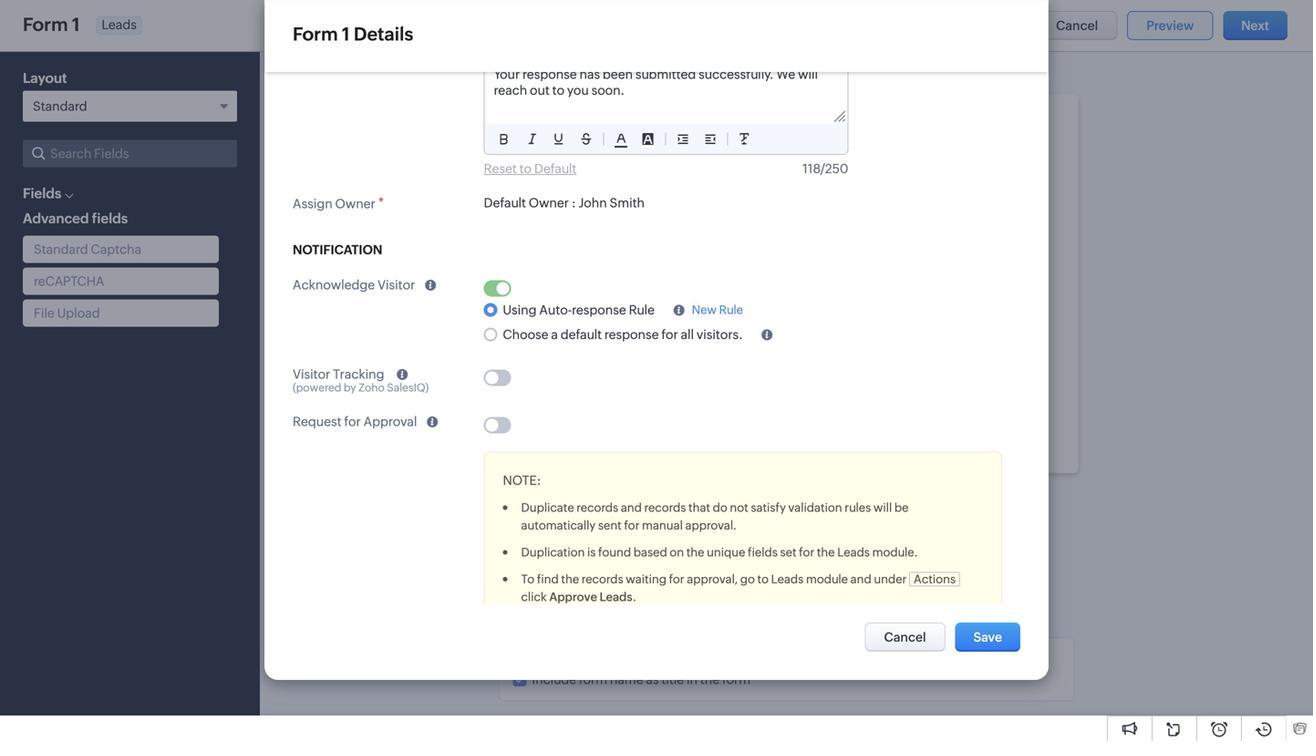 Task type: vqa. For each thing, say whether or not it's contained in the screenshot.
list box containing -None-
no



Task type: locate. For each thing, give the bounding box(es) containing it.
0 vertical spatial notification
[[293, 243, 383, 257]]

approval.
[[686, 519, 737, 533]]

deals
[[402, 15, 434, 30]]

notification up acknowledge
[[293, 243, 383, 257]]

0 horizontal spatial notification
[[44, 298, 114, 313]]

1 horizontal spatial cancel
[[1057, 18, 1099, 33]]

leads down set
[[772, 573, 804, 587]]

rule right new
[[720, 303, 744, 317]]

1 horizontal spatial cancel button
[[1038, 11, 1118, 40]]

0 horizontal spatial to
[[553, 83, 565, 97]]

automatically
[[521, 519, 596, 533]]

1 horizontal spatial will
[[874, 501, 893, 515]]

soon.
[[592, 83, 625, 97]]

1 vertical spatial and
[[851, 573, 872, 587]]

list
[[266, 59, 532, 99]]

duplicate
[[521, 501, 575, 515]]

the up approve
[[562, 573, 580, 587]]

0 horizontal spatial owner
[[335, 196, 376, 211]]

0 vertical spatial to
[[553, 83, 565, 97]]

0 horizontal spatial form
[[579, 673, 608, 687]]

response up default
[[572, 303, 627, 317]]

you
[[567, 83, 589, 97]]

save button
[[956, 623, 1021, 652]]

channels
[[30, 237, 87, 252]]

leads up module at the bottom right of page
[[838, 546, 870, 560]]

1 horizontal spatial notification
[[293, 243, 383, 257]]

to
[[521, 573, 535, 587]]

will right we
[[799, 67, 819, 82]]

0 vertical spatial visitor
[[378, 278, 415, 292]]

notification sms
[[44, 298, 143, 313]]

2 vertical spatial response
[[605, 328, 659, 342]]

1 vertical spatial auto-
[[540, 303, 572, 317]]

Search Fields text field
[[23, 140, 237, 167]]

approval,
[[687, 573, 738, 587]]

0 horizontal spatial cancel
[[885, 630, 927, 645]]

for inside to find the records waiting for approval, go to leads module and under actions click approve leads .
[[669, 573, 685, 587]]

to
[[553, 83, 565, 97], [758, 573, 769, 587]]

0 horizontal spatial will
[[799, 67, 819, 82]]

standard captcha
[[34, 242, 142, 257]]

records down is
[[582, 573, 624, 587]]

1 horizontal spatial auto-
[[540, 303, 572, 317]]

owner for :
[[529, 196, 569, 210]]

home link
[[88, 0, 153, 44]]

visitor right acknowledge
[[378, 278, 415, 292]]

request for approval
[[293, 415, 417, 429]]

tracking
[[333, 367, 385, 382]]

name
[[556, 172, 585, 184]]

(powered by zoho salesiq)
[[293, 382, 429, 394]]

* down you
[[578, 128, 583, 140]]

based
[[634, 546, 668, 560]]

and up sent
[[621, 501, 642, 515]]

owner right the assign at the left top of the page
[[335, 196, 376, 211]]

0 vertical spatial will
[[799, 67, 819, 82]]

will left be
[[874, 501, 893, 515]]

default
[[484, 196, 526, 210]]

duplication is found based on the unique fields set for the leads module.
[[521, 546, 919, 560]]

preview button
[[1128, 11, 1214, 40]]

response inside your response has been submitted successfully. we will reach out to you soon.
[[523, 67, 577, 82]]

rule up choose a default response for all visitors.
[[629, 303, 655, 317]]

rules
[[481, 71, 515, 87]]

1 horizontal spatial owner
[[529, 196, 569, 210]]

owner left :
[[529, 196, 569, 210]]

1 vertical spatial will
[[874, 501, 893, 515]]

notification for notification sms
[[44, 298, 114, 313]]

notification down email
[[44, 298, 114, 313]]

form 1 details
[[293, 24, 414, 45]]

actions
[[914, 573, 956, 587]]

for right sent
[[624, 519, 640, 533]]

email
[[44, 268, 76, 283]]

visitor tracking
[[293, 367, 385, 382]]

records up manual
[[645, 501, 687, 515]]

fields
[[748, 546, 778, 560]]

1 horizontal spatial rule
[[720, 303, 744, 317]]

to right the out
[[553, 83, 565, 97]]

auto- up a at the left of page
[[540, 303, 572, 317]]

request
[[293, 415, 342, 429]]

1 horizontal spatial form
[[723, 673, 751, 687]]

is
[[588, 546, 596, 560]]

fields
[[23, 186, 61, 202]]

validation
[[789, 501, 843, 515]]

visitor left by
[[293, 367, 331, 382]]

* right the assign at the left top of the page
[[378, 195, 384, 210]]

set
[[781, 546, 797, 560]]

0 horizontal spatial cancel button
[[865, 623, 946, 652]]

0 horizontal spatial *
[[378, 195, 384, 210]]

for down by
[[344, 415, 361, 429]]

0 vertical spatial and
[[621, 501, 642, 515]]

as
[[646, 673, 659, 687]]

1 vertical spatial visitor
[[293, 367, 331, 382]]

1 vertical spatial notification
[[44, 298, 114, 313]]

the up module at the bottom right of page
[[817, 546, 835, 560]]

default
[[561, 328, 602, 342]]

Enter Form Name text field
[[23, 14, 89, 35]]

1 vertical spatial response
[[572, 303, 627, 317]]

1 vertical spatial *
[[378, 195, 384, 210]]

to right go
[[758, 573, 769, 587]]

and left under
[[851, 573, 872, 587]]

to find the records waiting for approval, go to leads module and under actions click approve leads .
[[521, 573, 956, 604]]

notification inside channels region
[[44, 298, 114, 313]]

submitted
[[636, 67, 696, 82]]

acknowledge
[[293, 278, 375, 292]]

1 horizontal spatial and
[[851, 573, 872, 587]]

approval
[[364, 415, 417, 429]]

0 horizontal spatial visitor
[[293, 367, 331, 382]]

form
[[579, 673, 608, 687], [723, 673, 751, 687]]

all
[[681, 328, 694, 342]]

rule
[[629, 303, 655, 317], [720, 303, 744, 317]]

will inside your response has been submitted successfully. we will reach out to you soon.
[[799, 67, 819, 82]]

for
[[662, 328, 679, 342], [344, 415, 361, 429], [624, 519, 640, 533], [799, 546, 815, 560], [669, 573, 685, 587]]

owner
[[529, 196, 569, 210], [335, 196, 376, 211]]

for down on
[[669, 573, 685, 587]]

form left the name
[[579, 673, 608, 687]]

the right on
[[687, 546, 705, 560]]

go
[[741, 573, 755, 587]]

records inside to find the records waiting for approval, go to leads module and under actions click approve leads .
[[582, 573, 624, 587]]

form right in
[[723, 673, 751, 687]]

leads down "waiting"
[[600, 591, 633, 604]]

response
[[523, 67, 577, 82], [572, 303, 627, 317], [605, 328, 659, 342]]

and
[[621, 501, 642, 515], [851, 573, 872, 587]]

response up the out
[[523, 67, 577, 82]]

0 vertical spatial cancel button
[[1038, 11, 1118, 40]]

using
[[503, 303, 537, 317]]

new rule
[[692, 303, 744, 317]]

not
[[730, 501, 749, 515]]

auto-
[[381, 71, 416, 87], [540, 303, 572, 317]]

leads right crm
[[102, 17, 137, 32]]

sms
[[116, 298, 143, 313]]

the right in
[[701, 673, 720, 687]]

0 vertical spatial *
[[578, 128, 583, 140]]

0 horizontal spatial and
[[621, 501, 642, 515]]

:
[[572, 196, 576, 210]]

notification sms link
[[44, 297, 143, 315]]

visitor
[[378, 278, 415, 292], [293, 367, 331, 382]]

we
[[777, 67, 796, 82]]

note:
[[503, 473, 541, 488]]

response right default
[[605, 328, 659, 342]]

1 vertical spatial to
[[758, 573, 769, 587]]

auto- down details
[[381, 71, 416, 87]]

0 vertical spatial response
[[523, 67, 577, 82]]

found
[[599, 546, 632, 560]]

new
[[692, 303, 717, 317]]

(powered
[[293, 382, 342, 394]]

on
[[670, 546, 684, 560]]

0 horizontal spatial auto-
[[381, 71, 416, 87]]

1 horizontal spatial to
[[758, 573, 769, 587]]

owner inside assign owner *
[[335, 196, 376, 211]]



Task type: describe. For each thing, give the bounding box(es) containing it.
notification for notification
[[293, 243, 383, 257]]

default owner : john smith
[[484, 196, 645, 210]]

do
[[713, 501, 728, 515]]

1 vertical spatial cancel button
[[865, 623, 946, 652]]

accounts
[[316, 15, 373, 30]]

records for and
[[645, 501, 687, 515]]

for inside duplicate records and records that do not satisfy validation rules will be automatically sent for manual approval.
[[624, 519, 640, 533]]

standard
[[34, 242, 88, 257]]

captcha
[[91, 242, 142, 257]]

contacts
[[232, 15, 286, 30]]

successfully.
[[699, 67, 774, 82]]

first name
[[532, 172, 585, 184]]

and inside duplicate records and records that do not satisfy validation rules will be automatically sent for manual approval.
[[621, 501, 642, 515]]

a
[[551, 328, 558, 342]]

company
[[532, 128, 578, 140]]

reach
[[494, 83, 528, 97]]

0 horizontal spatial rule
[[629, 303, 655, 317]]

for right set
[[799, 546, 815, 560]]

crm link
[[15, 13, 81, 32]]

118 / 250
[[803, 161, 849, 176]]

duplication
[[521, 546, 585, 560]]

by
[[344, 382, 356, 394]]

visitors.
[[697, 328, 743, 342]]

salesiq)
[[387, 382, 429, 394]]

title
[[662, 673, 685, 687]]

auto-response rules link
[[378, 71, 518, 87]]

crm
[[44, 13, 81, 32]]

rules
[[845, 501, 872, 515]]

250
[[826, 161, 849, 176]]

1 horizontal spatial *
[[578, 128, 583, 140]]

approve
[[550, 591, 598, 604]]

to inside to find the records waiting for approval, go to leads module and under actions click approve leads .
[[758, 573, 769, 587]]

been
[[603, 67, 633, 82]]

auto-response rules
[[381, 71, 515, 87]]

1 horizontal spatial visitor
[[378, 278, 415, 292]]

has
[[580, 67, 600, 82]]

new rule link
[[692, 303, 744, 317]]

waiting
[[626, 573, 667, 587]]

acknowledge visitor
[[293, 278, 415, 292]]

include
[[532, 673, 577, 687]]

click
[[521, 591, 547, 604]]

1 form from the left
[[579, 673, 608, 687]]

118
[[803, 161, 821, 176]]

your response has been submitted successfully. we will reach out to you soon.
[[494, 67, 821, 97]]

to inside your response has been submitted successfully. we will reach out to you soon.
[[553, 83, 565, 97]]

zoho
[[359, 382, 385, 394]]

0 vertical spatial cancel
[[1057, 18, 1099, 33]]

layout
[[23, 70, 67, 86]]

choose
[[503, 328, 549, 342]]

for left all
[[662, 328, 679, 342]]

1
[[342, 24, 350, 45]]

next button
[[1224, 11, 1288, 40]]

that
[[689, 501, 711, 515]]

email link
[[44, 266, 76, 285]]

name
[[610, 673, 644, 687]]

details
[[354, 24, 414, 45]]

1 vertical spatial cancel
[[885, 630, 927, 645]]

next
[[1242, 18, 1270, 33]]

2 form from the left
[[723, 673, 751, 687]]

contacts link
[[218, 0, 301, 44]]

channels button
[[0, 227, 237, 261]]

out
[[530, 83, 550, 97]]

assign
[[293, 196, 333, 211]]

sent
[[598, 519, 622, 533]]

under
[[874, 573, 907, 587]]

records for the
[[582, 573, 624, 587]]

smith
[[610, 196, 645, 210]]

industry
[[532, 301, 570, 313]]

module.
[[873, 546, 919, 560]]

unique
[[707, 546, 746, 560]]

list containing webforms
[[266, 59, 532, 99]]

be
[[895, 501, 909, 515]]

0 vertical spatial auto-
[[381, 71, 416, 87]]

* inside assign owner *
[[378, 195, 384, 210]]

include form name as title in the form
[[532, 673, 751, 687]]

first
[[532, 172, 553, 184]]

john
[[579, 196, 607, 210]]

/
[[821, 161, 826, 176]]

deals link
[[387, 0, 449, 44]]

logo image
[[15, 15, 36, 30]]

accounts link
[[301, 0, 387, 44]]

and inside to find the records waiting for approval, go to leads module and under actions click approve leads .
[[851, 573, 872, 587]]

records up sent
[[577, 501, 619, 515]]

.
[[633, 591, 637, 604]]

owner for *
[[335, 196, 376, 211]]

webforms
[[282, 71, 348, 87]]

form
[[293, 24, 338, 45]]

save
[[974, 630, 1003, 645]]

preview
[[1147, 18, 1195, 33]]

channels region
[[0, 261, 237, 381]]

will inside duplicate records and records that do not satisfy validation rules will be automatically sent for manual approval.
[[874, 501, 893, 515]]

module
[[807, 573, 849, 587]]

assign owner *
[[293, 195, 384, 211]]

duplicate records and records that do not satisfy validation rules will be automatically sent for manual approval.
[[521, 501, 909, 533]]

company *
[[532, 128, 583, 140]]

setup
[[18, 79, 70, 100]]

the inside to find the records waiting for approval, go to leads module and under actions click approve leads .
[[562, 573, 580, 587]]

manual
[[642, 519, 683, 533]]

find
[[537, 573, 559, 587]]



